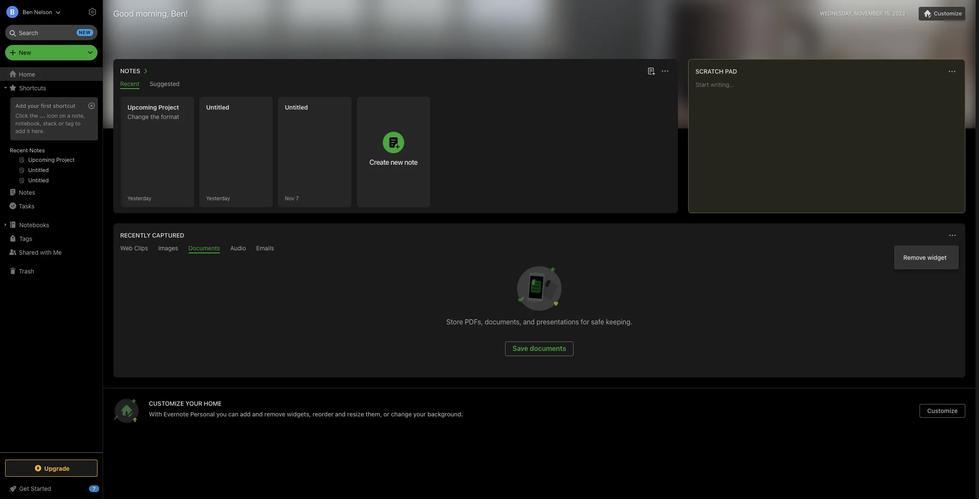 Task type: describe. For each thing, give the bounding box(es) containing it.
2023
[[893, 10, 906, 17]]

your inside group
[[27, 102, 39, 109]]

shortcuts
[[19, 84, 46, 91]]

notes inside button
[[120, 67, 140, 74]]

home link
[[0, 67, 103, 81]]

documents
[[530, 345, 567, 352]]

with
[[149, 410, 162, 418]]

home
[[19, 70, 35, 78]]

trash link
[[0, 264, 102, 278]]

recent notes
[[10, 147, 45, 154]]

here.
[[32, 127, 45, 134]]

recent tab panel
[[113, 89, 678, 213]]

nelson
[[34, 8, 52, 15]]

recent for recent notes
[[10, 147, 28, 154]]

recently
[[120, 232, 151, 239]]

good
[[113, 9, 134, 18]]

notes inside "link"
[[19, 189, 35, 196]]

them,
[[366, 410, 382, 418]]

for
[[581, 318, 590, 326]]

you
[[217, 410, 227, 418]]

create new note
[[370, 158, 418, 166]]

store pdfs, documents, and presentations for safe keeping.
[[447, 318, 633, 326]]

presentations
[[537, 318, 579, 326]]

tags
[[19, 235, 32, 242]]

project
[[159, 104, 179, 111]]

note,
[[72, 112, 85, 119]]

a
[[67, 112, 70, 119]]

your inside customize your home with evernote personal you can add and remove widgets, reorder and resize them, or change your background.
[[414, 410, 426, 418]]

notebooks
[[19, 221, 49, 228]]

safe
[[592, 318, 605, 326]]

7 inside recent tab panel
[[296, 195, 299, 201]]

shortcuts button
[[0, 81, 102, 95]]

or inside customize your home with evernote personal you can add and remove widgets, reorder and resize them, or change your background.
[[384, 410, 390, 418]]

captured
[[152, 232, 184, 239]]

tasks button
[[0, 199, 102, 213]]

click
[[15, 112, 28, 119]]

remove widget
[[904, 254, 947, 261]]

your
[[186, 400, 202, 407]]

wednesday,
[[821, 10, 853, 17]]

me
[[53, 248, 62, 256]]

trash
[[19, 267, 34, 275]]

add your first shortcut
[[15, 102, 75, 109]]

7 inside "help and learning task checklist" field
[[93, 486, 96, 491]]

personal
[[190, 410, 215, 418]]

audio tab
[[230, 244, 246, 253]]

documents
[[189, 244, 220, 252]]

untitled for nov 7
[[285, 104, 308, 111]]

resize
[[347, 410, 364, 418]]

web clips tab
[[120, 244, 148, 253]]

tree containing home
[[0, 67, 103, 452]]

change
[[128, 113, 149, 120]]

new
[[19, 49, 31, 56]]

ben nelson
[[23, 8, 52, 15]]

images
[[158, 244, 178, 252]]

documents tab
[[189, 244, 220, 253]]

untitled for yesterday
[[206, 104, 229, 111]]

it
[[27, 127, 30, 134]]

first
[[41, 102, 51, 109]]

new search field
[[11, 25, 93, 40]]

on
[[59, 112, 66, 119]]

shortcut
[[53, 102, 75, 109]]

notes link
[[0, 185, 102, 199]]

store
[[447, 318, 463, 326]]

notebooks link
[[0, 218, 102, 232]]

save documents button
[[506, 342, 574, 356]]

images tab
[[158, 244, 178, 253]]

change
[[391, 410, 412, 418]]

scratch
[[696, 68, 724, 75]]

note
[[405, 158, 418, 166]]

1 vertical spatial notes
[[29, 147, 45, 154]]

Account field
[[0, 3, 61, 21]]

emails tab
[[256, 244, 274, 253]]

ben
[[23, 8, 33, 15]]

2 yesterday from the left
[[206, 195, 230, 201]]

Start writing… text field
[[696, 81, 965, 206]]

upcoming project change the format
[[128, 104, 179, 120]]

morning,
[[136, 9, 169, 18]]

0 vertical spatial customize
[[935, 10, 963, 17]]

tags button
[[0, 232, 102, 245]]

icon on a note, notebook, stack or tag to add it here.
[[15, 112, 85, 134]]

add
[[15, 102, 26, 109]]



Task type: vqa. For each thing, say whether or not it's contained in the screenshot.
27 minutes ago
no



Task type: locate. For each thing, give the bounding box(es) containing it.
wednesday, november 15, 2023
[[821, 10, 906, 17]]

1 vertical spatial or
[[384, 410, 390, 418]]

group
[[0, 95, 102, 189]]

tab list
[[115, 80, 677, 89], [115, 244, 964, 253]]

or
[[58, 120, 64, 127], [384, 410, 390, 418]]

nov
[[285, 195, 295, 201]]

and left resize
[[335, 410, 346, 418]]

0 horizontal spatial and
[[252, 410, 263, 418]]

add inside customize your home with evernote personal you can add and remove widgets, reorder and resize them, or change your background.
[[240, 410, 251, 418]]

0 horizontal spatial recent
[[10, 147, 28, 154]]

upcoming
[[128, 104, 157, 111]]

the
[[30, 112, 38, 119], [150, 113, 159, 120]]

1 vertical spatial new
[[391, 158, 403, 166]]

click to collapse image
[[100, 483, 106, 494]]

1 vertical spatial more actions image
[[948, 230, 958, 241]]

nov 7
[[285, 195, 299, 201]]

your right change
[[414, 410, 426, 418]]

keeping.
[[606, 318, 633, 326]]

widgets,
[[287, 410, 311, 418]]

tree
[[0, 67, 103, 452]]

to
[[75, 120, 80, 127]]

customize
[[935, 10, 963, 17], [928, 407, 958, 414]]

new inside search field
[[79, 30, 91, 35]]

1 horizontal spatial and
[[335, 410, 346, 418]]

0 horizontal spatial yesterday
[[128, 195, 151, 201]]

recent down the notes button
[[120, 80, 140, 87]]

tab list containing recent
[[115, 80, 677, 89]]

0 vertical spatial tab list
[[115, 80, 677, 89]]

with
[[40, 248, 52, 256]]

notebook,
[[15, 120, 41, 127]]

more actions image for scratch pad
[[948, 66, 958, 77]]

tab list for recently captured
[[115, 244, 964, 253]]

your up click the ...
[[27, 102, 39, 109]]

0 horizontal spatial or
[[58, 120, 64, 127]]

7
[[296, 195, 299, 201], [93, 486, 96, 491]]

1 horizontal spatial the
[[150, 113, 159, 120]]

1 horizontal spatial your
[[414, 410, 426, 418]]

notes
[[120, 67, 140, 74], [29, 147, 45, 154], [19, 189, 35, 196]]

new down settings image
[[79, 30, 91, 35]]

your
[[27, 102, 39, 109], [414, 410, 426, 418]]

untitled
[[206, 104, 229, 111], [285, 104, 308, 111]]

widget
[[928, 254, 947, 261]]

7 left click to collapse icon
[[93, 486, 96, 491]]

More actions field
[[660, 65, 672, 77], [947, 65, 959, 77], [947, 229, 959, 241]]

1 vertical spatial recent
[[10, 147, 28, 154]]

save documents
[[513, 345, 567, 352]]

1 horizontal spatial recent
[[120, 80, 140, 87]]

and left remove
[[252, 410, 263, 418]]

pad
[[726, 68, 738, 75]]

started
[[31, 485, 51, 492]]

can
[[228, 410, 239, 418]]

1 vertical spatial customize
[[928, 407, 958, 414]]

background.
[[428, 410, 463, 418]]

save
[[513, 345, 529, 352]]

1 vertical spatial tab list
[[115, 244, 964, 253]]

0 vertical spatial add
[[15, 127, 25, 134]]

Help and Learning task checklist field
[[0, 482, 103, 496]]

0 vertical spatial 7
[[296, 195, 299, 201]]

recently captured button
[[119, 230, 184, 241]]

1 horizontal spatial add
[[240, 410, 251, 418]]

2 untitled from the left
[[285, 104, 308, 111]]

and right documents,
[[524, 318, 535, 326]]

emails
[[256, 244, 274, 252]]

recent
[[120, 80, 140, 87], [10, 147, 28, 154]]

7 right nov
[[296, 195, 299, 201]]

the left format
[[150, 113, 159, 120]]

15,
[[885, 10, 892, 17]]

Search text field
[[11, 25, 92, 40]]

more actions image
[[660, 66, 671, 76]]

0 vertical spatial your
[[27, 102, 39, 109]]

0 vertical spatial new
[[79, 30, 91, 35]]

add inside icon on a note, notebook, stack or tag to add it here.
[[15, 127, 25, 134]]

2 horizontal spatial and
[[524, 318, 535, 326]]

1 horizontal spatial 7
[[296, 195, 299, 201]]

more actions field for scratch pad
[[947, 65, 959, 77]]

evernote
[[164, 410, 189, 418]]

notes up tasks
[[19, 189, 35, 196]]

recent tab
[[120, 80, 140, 89]]

customize
[[149, 400, 184, 407]]

more actions image
[[948, 66, 958, 77], [948, 230, 958, 241]]

tab list containing web clips
[[115, 244, 964, 253]]

0 vertical spatial or
[[58, 120, 64, 127]]

1 tab list from the top
[[115, 80, 677, 89]]

recent down it
[[10, 147, 28, 154]]

ben!
[[171, 9, 188, 18]]

create new note button
[[357, 97, 431, 207]]

settings image
[[87, 7, 98, 17]]

0 horizontal spatial your
[[27, 102, 39, 109]]

shared with me
[[19, 248, 62, 256]]

tag
[[65, 120, 74, 127]]

upgrade
[[44, 465, 70, 472]]

notes down here.
[[29, 147, 45, 154]]

more actions image for recently captured
[[948, 230, 958, 241]]

new left "note"
[[391, 158, 403, 166]]

new button
[[5, 45, 98, 60]]

1 vertical spatial your
[[414, 410, 426, 418]]

documents,
[[485, 318, 522, 326]]

yesterday
[[128, 195, 151, 201], [206, 195, 230, 201]]

1 yesterday from the left
[[128, 195, 151, 201]]

1 horizontal spatial new
[[391, 158, 403, 166]]

shared with me link
[[0, 245, 102, 259]]

pdfs,
[[465, 318, 483, 326]]

recent inside tab list
[[120, 80, 140, 87]]

recent inside group
[[10, 147, 28, 154]]

audio
[[230, 244, 246, 252]]

1 horizontal spatial untitled
[[285, 104, 308, 111]]

0 horizontal spatial new
[[79, 30, 91, 35]]

remove
[[265, 410, 285, 418]]

group containing add your first shortcut
[[0, 95, 102, 189]]

get
[[19, 485, 29, 492]]

0 horizontal spatial add
[[15, 127, 25, 134]]

1 untitled from the left
[[206, 104, 229, 111]]

0 vertical spatial recent
[[120, 80, 140, 87]]

1 vertical spatial add
[[240, 410, 251, 418]]

documents tab panel
[[113, 253, 966, 378]]

1 horizontal spatial yesterday
[[206, 195, 230, 201]]

1 horizontal spatial or
[[384, 410, 390, 418]]

remove
[[904, 254, 927, 261]]

format
[[161, 113, 179, 120]]

notes up recent tab
[[120, 67, 140, 74]]

0 vertical spatial customize button
[[920, 7, 966, 21]]

stack
[[43, 120, 57, 127]]

0 horizontal spatial the
[[30, 112, 38, 119]]

suggested
[[150, 80, 180, 87]]

good morning, ben!
[[113, 9, 188, 18]]

0 vertical spatial notes
[[120, 67, 140, 74]]

icon
[[47, 112, 58, 119]]

0 vertical spatial more actions image
[[948, 66, 958, 77]]

upgrade button
[[5, 460, 98, 477]]

or inside icon on a note, notebook, stack or tag to add it here.
[[58, 120, 64, 127]]

web
[[120, 244, 133, 252]]

recently captured
[[120, 232, 184, 239]]

tasks
[[19, 202, 34, 210]]

add right the can
[[240, 410, 251, 418]]

group inside tree
[[0, 95, 102, 189]]

or right 'them,'
[[384, 410, 390, 418]]

the left ...
[[30, 112, 38, 119]]

2 vertical spatial notes
[[19, 189, 35, 196]]

recent for recent
[[120, 80, 140, 87]]

0 horizontal spatial untitled
[[206, 104, 229, 111]]

remove widget link
[[895, 251, 959, 264]]

november
[[855, 10, 883, 17]]

the inside upcoming project change the format
[[150, 113, 159, 120]]

web clips
[[120, 244, 148, 252]]

customize your home with evernote personal you can add and remove widgets, reorder and resize them, or change your background.
[[149, 400, 463, 418]]

get started
[[19, 485, 51, 492]]

more actions field for recently captured
[[947, 229, 959, 241]]

1 vertical spatial 7
[[93, 486, 96, 491]]

scratch pad
[[696, 68, 738, 75]]

the inside tree
[[30, 112, 38, 119]]

or down on
[[58, 120, 64, 127]]

suggested tab
[[150, 80, 180, 89]]

expand notebooks image
[[2, 221, 9, 228]]

1 vertical spatial customize button
[[920, 404, 966, 418]]

reorder
[[313, 410, 334, 418]]

and inside the documents tab panel
[[524, 318, 535, 326]]

add left it
[[15, 127, 25, 134]]

...
[[40, 112, 45, 119]]

create
[[370, 158, 389, 166]]

clips
[[134, 244, 148, 252]]

2 tab list from the top
[[115, 244, 964, 253]]

0 horizontal spatial 7
[[93, 486, 96, 491]]

tab list for notes
[[115, 80, 677, 89]]

new inside button
[[391, 158, 403, 166]]

home
[[204, 400, 222, 407]]

click the ...
[[15, 112, 45, 119]]



